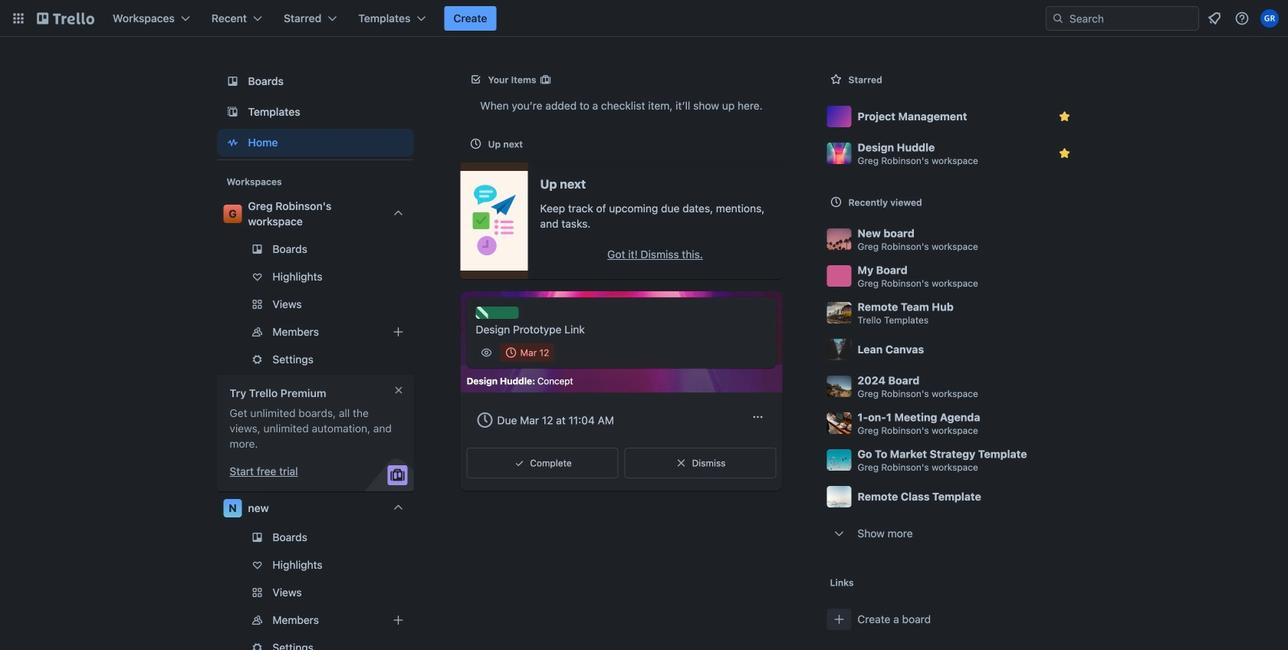 Task type: locate. For each thing, give the bounding box(es) containing it.
greg robinson (gregrobinson96) image
[[1261, 9, 1280, 28]]

search image
[[1053, 12, 1065, 25]]

primary element
[[0, 0, 1289, 37]]

add image
[[389, 611, 408, 630]]

click to unstar project management. it will be removed from your starred list. image
[[1058, 109, 1073, 124]]

0 notifications image
[[1206, 9, 1224, 28]]

add image
[[389, 323, 408, 341]]

board image
[[224, 72, 242, 91]]



Task type: describe. For each thing, give the bounding box(es) containing it.
back to home image
[[37, 6, 94, 31]]

home image
[[224, 133, 242, 152]]

Search field
[[1065, 8, 1199, 29]]

template board image
[[224, 103, 242, 121]]

color: green, title: none image
[[476, 307, 519, 319]]

open information menu image
[[1235, 11, 1250, 26]]

click to unstar design huddle . it will be removed from your starred list. image
[[1058, 146, 1073, 161]]



Task type: vqa. For each thing, say whether or not it's contained in the screenshot.
cell
no



